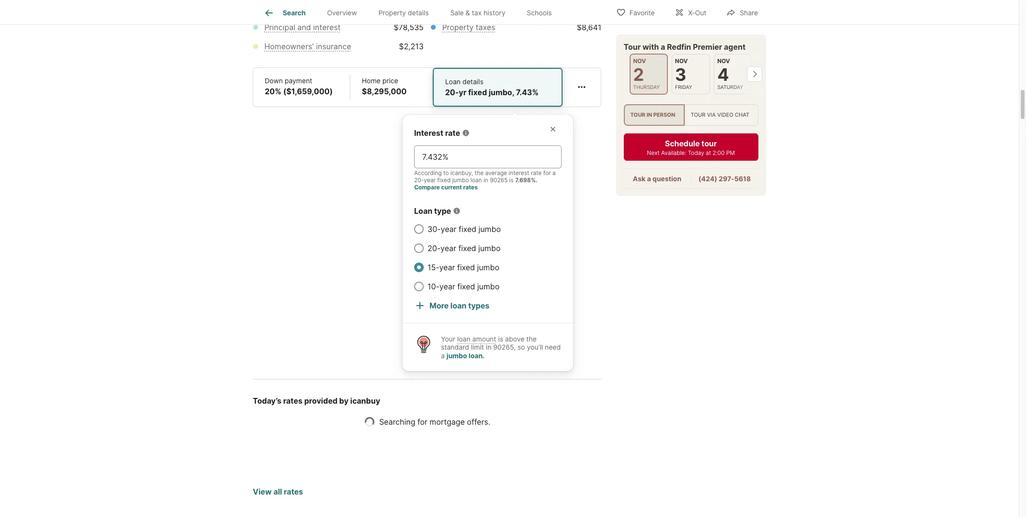 Task type: vqa. For each thing, say whether or not it's contained in the screenshot.
View All Rates link
yes



Task type: describe. For each thing, give the bounding box(es) containing it.
your loan amount
[[441, 335, 496, 343]]

($1,659,000)
[[283, 87, 333, 96]]

ask a question
[[633, 175, 682, 183]]

30-year fixed jumbo
[[428, 225, 501, 234]]

favorite button
[[608, 2, 663, 22]]

tour with a redfin premier agent
[[624, 42, 746, 52]]

(424) 297-5618 link
[[699, 175, 751, 183]]

loan type
[[414, 206, 451, 216]]

0 vertical spatial in
[[647, 112, 653, 119]]

property details tab
[[368, 1, 440, 24]]

sale & tax history tab
[[440, 1, 516, 24]]

search
[[283, 9, 306, 17]]

1 horizontal spatial 20-
[[428, 244, 441, 253]]

and
[[298, 22, 311, 32]]

rate inside according to icanbuy, the average interest rate for a 20-year fixed jumbo loan in 90265 is 7.698 %. compare current rates
[[531, 169, 542, 177]]

3
[[676, 64, 687, 85]]

jumbo for 10-year fixed jumbo
[[477, 282, 500, 292]]

property for property taxes
[[442, 22, 474, 32]]

down
[[265, 77, 283, 85]]

searching for mortgage offers. status
[[362, 415, 491, 430]]

nov for 2
[[634, 57, 646, 65]]

tour for tour with a redfin premier agent
[[624, 42, 641, 52]]

type
[[434, 206, 451, 216]]

is inside the is above the standard limit in
[[498, 335, 503, 343]]

7.698
[[515, 177, 531, 184]]

jumbo for 30-year fixed jumbo
[[479, 225, 501, 234]]

property details
[[379, 9, 429, 17]]

yr
[[459, 88, 467, 97]]

current
[[441, 184, 462, 191]]

nov 4 saturday
[[718, 57, 744, 91]]

%.
[[531, 177, 538, 184]]

5618
[[735, 175, 751, 183]]

home price $8,295,000
[[362, 77, 407, 96]]

&
[[466, 9, 470, 17]]

tour
[[702, 139, 717, 149]]

pm
[[727, 150, 735, 157]]

offers.
[[467, 418, 491, 427]]

today's
[[253, 397, 282, 406]]

loan amount link
[[457, 335, 496, 343]]

limit
[[471, 344, 484, 352]]

interest inside according to icanbuy, the average interest rate for a 20-year fixed jumbo loan in 90265 is 7.698 %. compare current rates
[[509, 169, 529, 177]]

a inside according to icanbuy, the average interest rate for a 20-year fixed jumbo loan in 90265 is 7.698 %. compare current rates
[[553, 169, 556, 177]]

favorite
[[630, 8, 655, 17]]

0 vertical spatial interest
[[313, 22, 341, 32]]

premier
[[693, 42, 723, 52]]

property taxes link
[[442, 22, 495, 32]]

icanbuy
[[350, 397, 380, 406]]

next image
[[747, 67, 763, 82]]

is above the standard limit in
[[441, 335, 537, 352]]

searching for mortgage offers.
[[379, 418, 491, 427]]

to
[[443, 169, 449, 177]]

loan for loan type
[[414, 206, 433, 216]]

2:00
[[713, 150, 725, 157]]

next
[[647, 150, 660, 157]]

10-year fixed jumbo radio
[[414, 282, 424, 292]]

7.43%
[[516, 88, 539, 97]]

1 vertical spatial 90265
[[493, 344, 514, 352]]

person
[[654, 112, 676, 119]]

via
[[708, 112, 716, 119]]

home
[[362, 77, 381, 85]]

, so you'll need a
[[441, 344, 561, 360]]

jumbo,
[[489, 88, 514, 97]]

insurance
[[316, 42, 351, 51]]

list box containing tour in person
[[624, 105, 759, 126]]

jumbo down standard
[[447, 352, 467, 360]]

types
[[468, 301, 490, 311]]

$78,535
[[394, 22, 424, 32]]

share button
[[719, 2, 766, 22]]

the inside the is above the standard limit in
[[527, 335, 537, 343]]

20- inside loan details 20-yr fixed jumbo, 7.43%
[[445, 88, 459, 97]]

lightbulb icon image
[[414, 335, 433, 354]]

20%
[[265, 87, 282, 96]]

for inside status
[[418, 418, 428, 427]]

principal and interest
[[264, 22, 341, 32]]

overview tab
[[316, 1, 368, 24]]

down payment 20% ($1,659,000)
[[265, 77, 333, 96]]

more
[[430, 301, 449, 311]]

schedule tour next available: today at 2:00 pm
[[647, 139, 735, 157]]

jumbo for 20-year fixed jumbo
[[478, 244, 501, 253]]

fixed inside according to icanbuy, the average interest rate for a 20-year fixed jumbo loan in 90265 is 7.698 %. compare current rates
[[437, 177, 451, 184]]

loan for amount
[[457, 335, 471, 343]]

friday
[[676, 84, 693, 91]]

according to icanbuy, the average interest rate for a 20-year fixed jumbo loan in 90265 is 7.698 %. compare current rates
[[414, 169, 556, 191]]

price
[[383, 77, 398, 85]]

nov 3 friday
[[676, 57, 693, 91]]

property for property details
[[379, 9, 406, 17]]

today's rates provided by icanbuy
[[253, 397, 380, 406]]

a inside , so you'll need a
[[441, 352, 445, 360]]

chat
[[735, 112, 750, 119]]

interest
[[414, 128, 444, 138]]

1 vertical spatial rates
[[283, 397, 303, 406]]

a right ask
[[648, 175, 651, 183]]

year inside according to icanbuy, the average interest rate for a 20-year fixed jumbo loan in 90265 is 7.698 %. compare current rates
[[424, 177, 436, 184]]

90265 inside according to icanbuy, the average interest rate for a 20-year fixed jumbo loan in 90265 is 7.698 %. compare current rates
[[490, 177, 508, 184]]

,
[[514, 344, 516, 352]]

$8,641
[[577, 22, 602, 32]]

by
[[339, 397, 349, 406]]

is inside according to icanbuy, the average interest rate for a 20-year fixed jumbo loan in 90265 is 7.698 %. compare current rates
[[509, 177, 514, 184]]

standard
[[441, 344, 469, 352]]

in inside according to icanbuy, the average interest rate for a 20-year fixed jumbo loan in 90265 is 7.698 %. compare current rates
[[484, 177, 488, 184]]

tax
[[472, 9, 482, 17]]

fixed for 10-year fixed jumbo
[[457, 282, 475, 292]]

loan inside according to icanbuy, the average interest rate for a 20-year fixed jumbo loan in 90265 is 7.698 %. compare current rates
[[471, 177, 482, 184]]

nov for 4
[[718, 57, 731, 65]]

taxes
[[476, 22, 495, 32]]

tour for tour in person
[[631, 112, 646, 119]]

property taxes
[[442, 22, 495, 32]]

need
[[545, 344, 561, 352]]

question
[[653, 175, 682, 183]]

homeowners'
[[264, 42, 314, 51]]

15-
[[428, 263, 439, 272]]

available:
[[662, 150, 687, 157]]

year for 10-
[[440, 282, 455, 292]]

$2,213
[[399, 42, 424, 51]]

tour for tour via video chat
[[691, 112, 706, 119]]

jumbo inside according to icanbuy, the average interest rate for a 20-year fixed jumbo loan in 90265 is 7.698 %. compare current rates
[[452, 177, 469, 184]]

0 vertical spatial rate
[[445, 128, 460, 138]]

principal and interest link
[[264, 22, 341, 32]]

loan for types
[[451, 301, 467, 311]]



Task type: locate. For each thing, give the bounding box(es) containing it.
homeowners' insurance link
[[264, 42, 351, 51]]

view all rates
[[253, 488, 303, 497]]

fixed for 30-year fixed jumbo
[[459, 225, 477, 234]]

according
[[414, 169, 442, 177]]

1 vertical spatial property
[[442, 22, 474, 32]]

sale
[[450, 9, 464, 17]]

view all rates link
[[253, 488, 303, 497]]

tooltip containing interest rate
[[403, 107, 752, 372]]

1 horizontal spatial interest
[[509, 169, 529, 177]]

fixed
[[468, 88, 487, 97], [437, 177, 451, 184], [459, 225, 477, 234], [459, 244, 476, 253], [457, 263, 475, 272], [457, 282, 475, 292]]

0 vertical spatial for
[[543, 169, 551, 177]]

loan inside loan details 20-yr fixed jumbo, 7.43%
[[445, 77, 461, 86]]

20- inside according to icanbuy, the average interest rate for a 20-year fixed jumbo loan in 90265 is 7.698 %. compare current rates
[[414, 177, 424, 184]]

year down 30-
[[441, 244, 456, 253]]

your
[[441, 335, 455, 343]]

0 vertical spatial property
[[379, 9, 406, 17]]

agent
[[724, 42, 746, 52]]

1 horizontal spatial nov
[[676, 57, 688, 65]]

rates right today's
[[283, 397, 303, 406]]

1 horizontal spatial details
[[463, 77, 484, 86]]

schools tab
[[516, 1, 563, 24]]

year for 15-
[[439, 263, 455, 272]]

so
[[518, 344, 525, 352]]

year up 10-
[[439, 263, 455, 272]]

1 nov from the left
[[634, 57, 646, 65]]

fixed inside loan details 20-yr fixed jumbo, 7.43%
[[468, 88, 487, 97]]

the
[[475, 169, 484, 177], [527, 335, 537, 343]]

jumbo down 30-year fixed jumbo
[[478, 244, 501, 253]]

15-year fixed jumbo radio
[[414, 263, 424, 272]]

0 horizontal spatial for
[[418, 418, 428, 427]]

details for loan details 20-yr fixed jumbo, 7.43%
[[463, 77, 484, 86]]

year for 20-
[[441, 244, 456, 253]]

x-out button
[[667, 2, 715, 22]]

1 vertical spatial loan
[[414, 206, 433, 216]]

nov inside nov 4 saturday
[[718, 57, 731, 65]]

0 horizontal spatial is
[[498, 335, 503, 343]]

nov down redfin
[[676, 57, 688, 65]]

jumbo down 20-year fixed jumbo
[[477, 263, 500, 272]]

tour left person
[[631, 112, 646, 119]]

$8,295,000
[[362, 87, 407, 96]]

at
[[706, 150, 711, 157]]

out
[[695, 8, 707, 17]]

amount
[[473, 335, 496, 343]]

search link
[[264, 7, 306, 19]]

loan details 20-yr fixed jumbo, 7.43%
[[445, 77, 539, 97]]

fixed for 20-year fixed jumbo
[[459, 244, 476, 253]]

2 vertical spatial loan
[[457, 335, 471, 343]]

20- right 20-year fixed jumbo 'radio'
[[428, 244, 441, 253]]

(424) 297-5618
[[699, 175, 751, 183]]

0 horizontal spatial loan
[[414, 206, 433, 216]]

rates inside according to icanbuy, the average interest rate for a 20-year fixed jumbo loan in 90265 is 7.698 %. compare current rates
[[463, 184, 478, 191]]

1 vertical spatial rate
[[531, 169, 542, 177]]

3 nov from the left
[[718, 57, 731, 65]]

details inside loan details 20-yr fixed jumbo, 7.43%
[[463, 77, 484, 86]]

1 vertical spatial is
[[498, 335, 503, 343]]

interest up insurance
[[313, 22, 341, 32]]

15-year fixed jumbo
[[428, 263, 500, 272]]

property down sale
[[442, 22, 474, 32]]

1 vertical spatial for
[[418, 418, 428, 427]]

2 horizontal spatial nov
[[718, 57, 731, 65]]

nov
[[634, 57, 646, 65], [676, 57, 688, 65], [718, 57, 731, 65]]

the up you'll on the right
[[527, 335, 537, 343]]

more loan types
[[430, 301, 490, 311]]

1 vertical spatial details
[[463, 77, 484, 86]]

details for property details
[[408, 9, 429, 17]]

20-year fixed jumbo
[[428, 244, 501, 253]]

2 horizontal spatial 20-
[[445, 88, 459, 97]]

nov inside nov 2 thursday
[[634, 57, 646, 65]]

0 horizontal spatial property
[[379, 9, 406, 17]]

0 horizontal spatial rate
[[445, 128, 460, 138]]

30-
[[428, 225, 441, 234]]

tooltip
[[403, 107, 752, 372]]

view
[[253, 488, 272, 497]]

list box
[[624, 105, 759, 126]]

rate right the interest
[[445, 128, 460, 138]]

1 vertical spatial in
[[484, 177, 488, 184]]

loan up standard
[[457, 335, 471, 343]]

in left person
[[647, 112, 653, 119]]

1 vertical spatial 20-
[[414, 177, 424, 184]]

jumbo loan.
[[447, 352, 485, 360]]

1 horizontal spatial is
[[509, 177, 514, 184]]

interest left the %.
[[509, 169, 529, 177]]

property
[[379, 9, 406, 17], [442, 22, 474, 32]]

0 horizontal spatial details
[[408, 9, 429, 17]]

loan for loan details 20-yr fixed jumbo, 7.43%
[[445, 77, 461, 86]]

(424)
[[699, 175, 718, 183]]

1 horizontal spatial rate
[[531, 169, 542, 177]]

0 vertical spatial rates
[[463, 184, 478, 191]]

20-
[[445, 88, 459, 97], [414, 177, 424, 184], [428, 244, 441, 253]]

0 horizontal spatial 20-
[[414, 177, 424, 184]]

30-year fixed jumbo radio
[[414, 225, 424, 234]]

property up $78,535
[[379, 9, 406, 17]]

a right the %.
[[553, 169, 556, 177]]

fixed for 15-year fixed jumbo
[[457, 263, 475, 272]]

90265 down above
[[493, 344, 514, 352]]

2 vertical spatial 20-
[[428, 244, 441, 253]]

in inside the is above the standard limit in
[[486, 344, 492, 352]]

0 vertical spatial 20-
[[445, 88, 459, 97]]

tour left via
[[691, 112, 706, 119]]

mortgage
[[430, 418, 465, 427]]

loan right more
[[451, 301, 467, 311]]

loan.
[[469, 352, 485, 360]]

payment
[[285, 77, 312, 85]]

rates down icanbuy,
[[463, 184, 478, 191]]

0 horizontal spatial the
[[475, 169, 484, 177]]

in right icanbuy,
[[484, 177, 488, 184]]

tour left with
[[624, 42, 641, 52]]

details up $78,535
[[408, 9, 429, 17]]

0 vertical spatial loan
[[445, 77, 461, 86]]

schools
[[527, 9, 552, 17]]

20- left 'to'
[[414, 177, 424, 184]]

the inside according to icanbuy, the average interest rate for a 20-year fixed jumbo loan in 90265 is 7.698 %. compare current rates
[[475, 169, 484, 177]]

details inside "tab"
[[408, 9, 429, 17]]

year up more
[[440, 282, 455, 292]]

redfin
[[667, 42, 692, 52]]

year for 30-
[[441, 225, 457, 234]]

2
[[634, 64, 645, 85]]

nov 2 thursday
[[634, 57, 660, 91]]

a
[[661, 42, 666, 52], [553, 169, 556, 177], [648, 175, 651, 183], [441, 352, 445, 360]]

loan up 'yr'
[[445, 77, 461, 86]]

history
[[484, 9, 506, 17]]

jumbo loan. link
[[447, 352, 485, 360]]

principal
[[264, 22, 295, 32]]

lightbulb icon element
[[414, 335, 441, 360]]

1 vertical spatial loan
[[451, 301, 467, 311]]

average
[[485, 169, 507, 177]]

rates right all
[[284, 488, 303, 497]]

1 horizontal spatial for
[[543, 169, 551, 177]]

nov inside nov 3 friday
[[676, 57, 688, 65]]

90265 left 7.698
[[490, 177, 508, 184]]

0 vertical spatial 90265
[[490, 177, 508, 184]]

details up 'yr'
[[463, 77, 484, 86]]

0 vertical spatial details
[[408, 9, 429, 17]]

is
[[509, 177, 514, 184], [498, 335, 503, 343]]

20- up the interest rate
[[445, 88, 459, 97]]

is left 7.698
[[509, 177, 514, 184]]

year down type
[[441, 225, 457, 234]]

None text field
[[422, 151, 554, 163]]

loan up 30-year fixed jumbo option
[[414, 206, 433, 216]]

0 vertical spatial loan
[[471, 177, 482, 184]]

tab list containing search
[[253, 0, 570, 24]]

nov down the "agent"
[[718, 57, 731, 65]]

thursday
[[634, 84, 660, 91]]

x-
[[688, 8, 695, 17]]

rate right 7.698
[[531, 169, 542, 177]]

searching
[[379, 418, 415, 427]]

2 vertical spatial in
[[486, 344, 492, 352]]

2 vertical spatial rates
[[284, 488, 303, 497]]

video
[[718, 112, 734, 119]]

0 vertical spatial the
[[475, 169, 484, 177]]

jumbo right 'to'
[[452, 177, 469, 184]]

nov for 3
[[676, 57, 688, 65]]

tour in person
[[631, 112, 676, 119]]

10-
[[428, 282, 440, 292]]

today
[[688, 150, 705, 157]]

schedule
[[665, 139, 700, 149]]

ask
[[633, 175, 646, 183]]

year left 'to'
[[424, 177, 436, 184]]

0 vertical spatial is
[[509, 177, 514, 184]]

20-year fixed jumbo radio
[[414, 244, 424, 253]]

tour
[[624, 42, 641, 52], [631, 112, 646, 119], [691, 112, 706, 119]]

tab list
[[253, 0, 570, 24]]

overview
[[327, 9, 357, 17]]

2 nov from the left
[[676, 57, 688, 65]]

0 horizontal spatial nov
[[634, 57, 646, 65]]

a down standard
[[441, 352, 445, 360]]

1 horizontal spatial the
[[527, 335, 537, 343]]

icanbuy,
[[451, 169, 473, 177]]

property inside "tab"
[[379, 9, 406, 17]]

1 horizontal spatial loan
[[445, 77, 461, 86]]

jumbo up 20-year fixed jumbo
[[479, 225, 501, 234]]

for left mortgage
[[418, 418, 428, 427]]

a right with
[[661, 42, 666, 52]]

homeowners' insurance
[[264, 42, 351, 51]]

jumbo
[[452, 177, 469, 184], [479, 225, 501, 234], [478, 244, 501, 253], [477, 263, 500, 272], [477, 282, 500, 292], [447, 352, 467, 360]]

1 vertical spatial interest
[[509, 169, 529, 177]]

jumbo up the types
[[477, 282, 500, 292]]

x-out
[[688, 8, 707, 17]]

1 vertical spatial the
[[527, 335, 537, 343]]

sale & tax history
[[450, 9, 506, 17]]

ask a question link
[[633, 175, 682, 183]]

all
[[274, 488, 282, 497]]

is up , so you'll need a
[[498, 335, 503, 343]]

None button
[[630, 54, 668, 95], [672, 54, 711, 95], [714, 54, 753, 95], [630, 54, 668, 95], [672, 54, 711, 95], [714, 54, 753, 95]]

loan inside tooltip
[[414, 206, 433, 216]]

nov down with
[[634, 57, 646, 65]]

for right the %.
[[543, 169, 551, 177]]

10-year fixed jumbo
[[428, 282, 500, 292]]

loan left average
[[471, 177, 482, 184]]

the left average
[[475, 169, 484, 177]]

in down 'amount'
[[486, 344, 492, 352]]

0 horizontal spatial interest
[[313, 22, 341, 32]]

for inside according to icanbuy, the average interest rate for a 20-year fixed jumbo loan in 90265 is 7.698 %. compare current rates
[[543, 169, 551, 177]]

1 horizontal spatial property
[[442, 22, 474, 32]]

jumbo for 15-year fixed jumbo
[[477, 263, 500, 272]]



